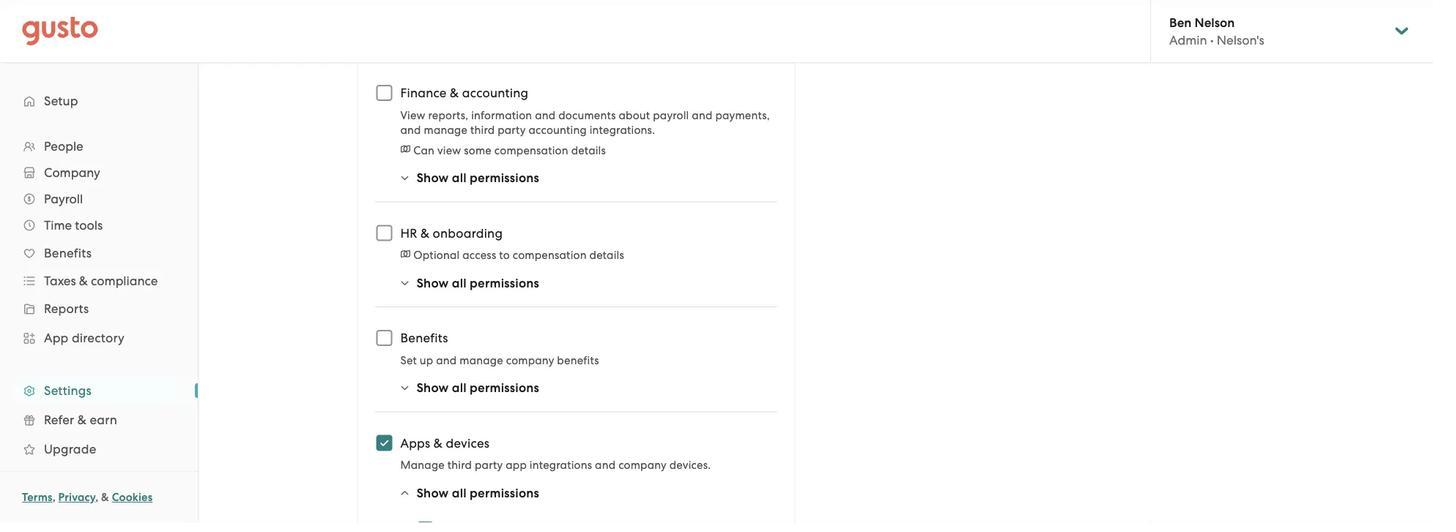 Task type: locate. For each thing, give the bounding box(es) containing it.
manage
[[424, 123, 468, 136], [460, 354, 503, 367]]

1 vertical spatial benefits
[[400, 331, 448, 346]]

& up "reports,"
[[450, 86, 459, 100]]

2 , from the left
[[95, 492, 98, 505]]

& right apps at the left bottom of page
[[434, 436, 443, 451]]

and
[[535, 109, 556, 122], [692, 109, 713, 122], [400, 123, 421, 136], [436, 354, 457, 367], [595, 459, 616, 472]]

0 horizontal spatial ,
[[52, 492, 56, 505]]

app
[[506, 459, 527, 472]]

& left the earn
[[77, 413, 87, 428]]

apps
[[400, 436, 430, 451]]

show all permissions down set up and manage company benefits
[[417, 381, 539, 396]]

1 show from the top
[[417, 171, 449, 186]]

compensation
[[494, 144, 568, 157], [513, 249, 587, 262]]

, left cookies
[[95, 492, 98, 505]]

company left 'benefits'
[[506, 354, 554, 367]]

can view some compensation details
[[414, 144, 606, 157]]

show all permissions down some
[[417, 171, 539, 186]]

permissions down the to
[[470, 276, 539, 291]]

all down access
[[452, 276, 467, 291]]

terms link
[[22, 492, 52, 505]]

show up manage access to 3rd party apps connected to gusto checkbox
[[417, 486, 449, 501]]

third up some
[[470, 123, 495, 136]]

settings link
[[15, 378, 183, 404]]

& inside dropdown button
[[79, 274, 88, 289]]

permissions down the can view some compensation details
[[470, 171, 539, 186]]

4 all from the top
[[452, 486, 467, 501]]

& right "taxes"
[[79, 274, 88, 289]]

party
[[498, 123, 526, 136], [475, 459, 503, 472]]

finance & accounting
[[400, 86, 528, 100]]

gusto navigation element
[[0, 63, 198, 517]]

permissions down app
[[470, 486, 539, 501]]

manage right up
[[460, 354, 503, 367]]

0 vertical spatial company
[[506, 354, 554, 367]]

refer & earn link
[[15, 407, 183, 434]]

details
[[571, 144, 606, 157], [590, 249, 624, 262]]

reports,
[[428, 109, 468, 122]]

2 permissions from the top
[[470, 276, 539, 291]]

1 vertical spatial details
[[590, 249, 624, 262]]

show all permissions down app
[[417, 486, 539, 501]]

payroll button
[[15, 186, 183, 212]]

1 horizontal spatial benefits
[[400, 331, 448, 346]]

people button
[[15, 133, 183, 160]]

all
[[452, 171, 467, 186], [452, 276, 467, 291], [452, 381, 467, 396], [452, 486, 467, 501]]

home image
[[22, 16, 98, 46]]

1 horizontal spatial ,
[[95, 492, 98, 505]]

benefits
[[44, 246, 92, 261], [400, 331, 448, 346]]

upgrade link
[[15, 437, 183, 463]]

view reports, information and documents about payroll and payments, and manage third party accounting integrations.
[[400, 109, 770, 136]]

0 vertical spatial benefits
[[44, 246, 92, 261]]

company left devices.
[[619, 459, 667, 472]]

1 vertical spatial compensation
[[513, 249, 587, 262]]

compensation down information
[[494, 144, 568, 157]]

reports
[[44, 302, 89, 317]]

benefits up up
[[400, 331, 448, 346]]

terms
[[22, 492, 52, 505]]

0 vertical spatial details
[[571, 144, 606, 157]]

and right up
[[436, 354, 457, 367]]

information
[[471, 109, 532, 122]]

show
[[417, 171, 449, 186], [417, 276, 449, 291], [417, 381, 449, 396], [417, 486, 449, 501]]

all down the view
[[452, 171, 467, 186]]

accounting
[[462, 86, 528, 100], [529, 123, 587, 136]]

view
[[400, 109, 425, 122]]

app directory
[[44, 331, 125, 346]]

party down information
[[498, 123, 526, 136]]

taxes & compliance button
[[15, 268, 183, 295]]

& for apps
[[434, 436, 443, 451]]

Manage access to 3rd party apps connected to Gusto checkbox
[[409, 514, 441, 524]]

all down devices
[[452, 486, 467, 501]]

list containing people
[[0, 133, 198, 494]]

2 all from the top
[[452, 276, 467, 291]]

party inside "view reports, information and documents about payroll and payments, and manage third party accounting integrations."
[[498, 123, 526, 136]]

0 vertical spatial third
[[470, 123, 495, 136]]

benefits down time tools
[[44, 246, 92, 261]]

list
[[0, 133, 198, 494]]

show all permissions down access
[[417, 276, 539, 291]]

third
[[470, 123, 495, 136], [448, 459, 472, 472]]

,
[[52, 492, 56, 505], [95, 492, 98, 505]]

benefits link
[[15, 240, 183, 267]]

privacy link
[[58, 492, 95, 505]]

1 , from the left
[[52, 492, 56, 505]]

3 permissions from the top
[[470, 381, 539, 396]]

and right payroll
[[692, 109, 713, 122]]

0 vertical spatial manage
[[424, 123, 468, 136]]

setup link
[[15, 88, 183, 114]]

devices.
[[670, 459, 711, 472]]

upgrade
[[44, 443, 96, 457]]

show down can
[[417, 171, 449, 186]]

, left privacy
[[52, 492, 56, 505]]

•
[[1210, 33, 1214, 47]]

privacy
[[58, 492, 95, 505]]

up
[[420, 354, 433, 367]]

show all permissions
[[417, 171, 539, 186], [417, 276, 539, 291], [417, 381, 539, 396], [417, 486, 539, 501]]

some
[[464, 144, 492, 157]]

& right hr
[[421, 226, 430, 241]]

party left app
[[475, 459, 503, 472]]

all down set up and manage company benefits
[[452, 381, 467, 396]]

integrations
[[530, 459, 592, 472]]

0 vertical spatial party
[[498, 123, 526, 136]]

1 vertical spatial company
[[619, 459, 667, 472]]

details for optional access to compensation details
[[590, 249, 624, 262]]

permissions
[[470, 171, 539, 186], [470, 276, 539, 291], [470, 381, 539, 396], [470, 486, 539, 501]]

compensation right the to
[[513, 249, 587, 262]]

1 show all permissions from the top
[[417, 171, 539, 186]]

3 all from the top
[[452, 381, 467, 396]]

0 vertical spatial compensation
[[494, 144, 568, 157]]

manage down "reports,"
[[424, 123, 468, 136]]

manage
[[400, 459, 445, 472]]

2 show from the top
[[417, 276, 449, 291]]

company
[[44, 166, 100, 180]]

show down 'optional'
[[417, 276, 449, 291]]

accounting up information
[[462, 86, 528, 100]]

0 horizontal spatial benefits
[[44, 246, 92, 261]]

accounting down documents
[[529, 123, 587, 136]]

third down devices
[[448, 459, 472, 472]]

1 vertical spatial accounting
[[529, 123, 587, 136]]

permissions down set up and manage company benefits
[[470, 381, 539, 396]]

reports link
[[15, 296, 183, 322]]

& for hr
[[421, 226, 430, 241]]

refer
[[44, 413, 74, 428]]

can
[[414, 144, 435, 157]]

1 permissions from the top
[[470, 171, 539, 186]]

&
[[450, 86, 459, 100], [421, 226, 430, 241], [79, 274, 88, 289], [77, 413, 87, 428], [434, 436, 443, 451], [101, 492, 109, 505]]

company
[[506, 354, 554, 367], [619, 459, 667, 472]]

compensation for to
[[513, 249, 587, 262]]

payroll
[[44, 192, 83, 207]]

Finance & accounting checkbox
[[368, 77, 400, 109]]

time tools button
[[15, 212, 183, 239]]

time tools
[[44, 218, 103, 233]]

and right integrations at the bottom of page
[[595, 459, 616, 472]]

0 horizontal spatial company
[[506, 354, 554, 367]]

manage third party app integrations and company devices.
[[400, 459, 711, 472]]

show down up
[[417, 381, 449, 396]]



Task type: vqa. For each thing, say whether or not it's contained in the screenshot.
Finance
yes



Task type: describe. For each thing, give the bounding box(es) containing it.
manage inside "view reports, information and documents about payroll and payments, and manage third party accounting integrations."
[[424, 123, 468, 136]]

finance
[[400, 86, 447, 100]]

onboarding
[[433, 226, 503, 241]]

about
[[619, 109, 650, 122]]

to
[[499, 249, 510, 262]]

4 show from the top
[[417, 486, 449, 501]]

earn
[[90, 413, 117, 428]]

app directory link
[[15, 325, 183, 352]]

set
[[400, 354, 417, 367]]

view
[[437, 144, 461, 157]]

4 permissions from the top
[[470, 486, 539, 501]]

setup
[[44, 94, 78, 108]]

set up and manage company benefits
[[400, 354, 599, 367]]

directory
[[72, 331, 125, 346]]

& left cookies
[[101, 492, 109, 505]]

time
[[44, 218, 72, 233]]

1 vertical spatial party
[[475, 459, 503, 472]]

admin
[[1169, 33, 1207, 47]]

and down view
[[400, 123, 421, 136]]

& for finance
[[450, 86, 459, 100]]

cookies
[[112, 492, 153, 505]]

refer & earn
[[44, 413, 117, 428]]

hr
[[400, 226, 417, 241]]

tools
[[75, 218, 103, 233]]

taxes
[[44, 274, 76, 289]]

cookies button
[[112, 489, 153, 507]]

taxes & compliance
[[44, 274, 158, 289]]

ben nelson admin • nelson's
[[1169, 15, 1264, 47]]

company button
[[15, 160, 183, 186]]

documents
[[559, 109, 616, 122]]

terms , privacy , & cookies
[[22, 492, 153, 505]]

& for taxes
[[79, 274, 88, 289]]

HR & onboarding checkbox
[[368, 217, 400, 249]]

hr & onboarding
[[400, 226, 503, 241]]

details for can view some compensation details
[[571, 144, 606, 157]]

2 show all permissions from the top
[[417, 276, 539, 291]]

Apps & devices checkbox
[[368, 428, 400, 460]]

compensation for some
[[494, 144, 568, 157]]

settings
[[44, 384, 92, 399]]

benefits inside "link"
[[44, 246, 92, 261]]

integrations.
[[590, 123, 655, 136]]

1 vertical spatial third
[[448, 459, 472, 472]]

and left documents
[[535, 109, 556, 122]]

0 vertical spatial accounting
[[462, 86, 528, 100]]

ben
[[1169, 15, 1192, 30]]

nelson
[[1195, 15, 1235, 30]]

people
[[44, 139, 83, 154]]

1 vertical spatial manage
[[460, 354, 503, 367]]

app
[[44, 331, 69, 346]]

payroll
[[653, 109, 689, 122]]

Benefits checkbox
[[368, 322, 400, 355]]

1 horizontal spatial company
[[619, 459, 667, 472]]

& for refer
[[77, 413, 87, 428]]

optional
[[414, 249, 460, 262]]

optional access to compensation details
[[414, 249, 624, 262]]

apps & devices
[[400, 436, 490, 451]]

accounting inside "view reports, information and documents about payroll and payments, and manage third party accounting integrations."
[[529, 123, 587, 136]]

compliance
[[91, 274, 158, 289]]

3 show from the top
[[417, 381, 449, 396]]

benefits
[[557, 354, 599, 367]]

4 show all permissions from the top
[[417, 486, 539, 501]]

3 show all permissions from the top
[[417, 381, 539, 396]]

devices
[[446, 436, 490, 451]]

access
[[463, 249, 496, 262]]

nelson's
[[1217, 33, 1264, 47]]

1 all from the top
[[452, 171, 467, 186]]

third inside "view reports, information and documents about payroll and payments, and manage third party accounting integrations."
[[470, 123, 495, 136]]

payments,
[[715, 109, 770, 122]]



